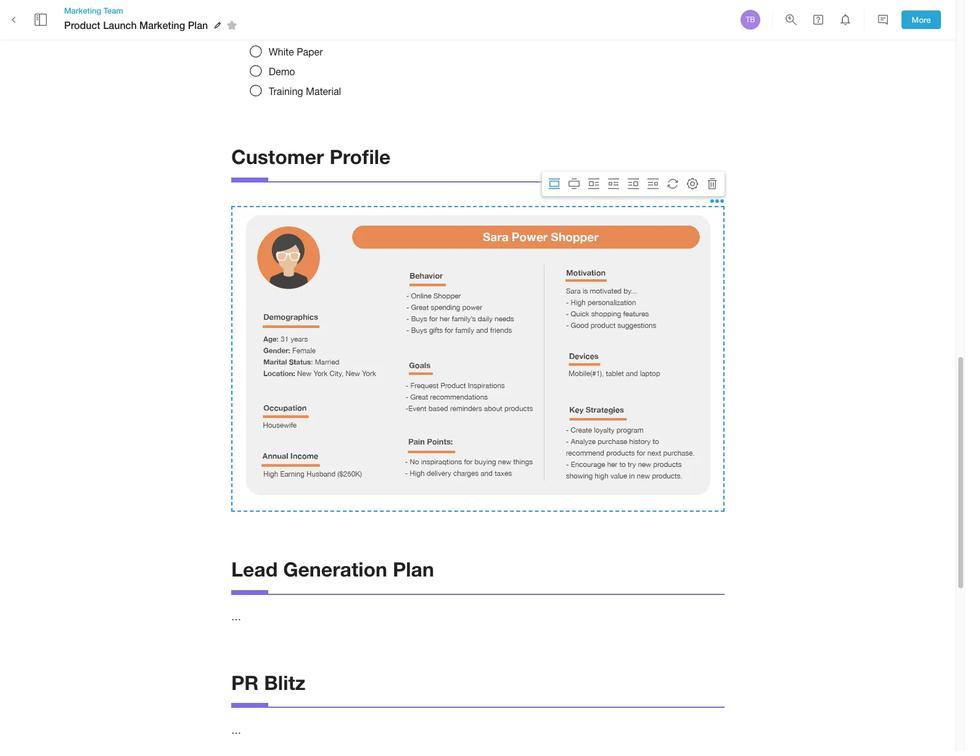 Task type: vqa. For each thing, say whether or not it's contained in the screenshot.
The White
yes



Task type: describe. For each thing, give the bounding box(es) containing it.
favorite image
[[225, 18, 240, 33]]

material
[[306, 86, 341, 97]]

tb button
[[739, 8, 763, 31]]

marketing team link
[[64, 5, 241, 16]]

pr
[[231, 671, 259, 695]]

blitz
[[264, 671, 306, 695]]

more
[[912, 15, 931, 24]]

product
[[64, 19, 100, 31]]

product launch marketing plan
[[64, 19, 208, 31]]

0 vertical spatial marketing
[[64, 5, 101, 15]]

1 … from the top
[[231, 612, 241, 623]]

customer profile
[[231, 145, 391, 169]]

launch
[[103, 19, 137, 31]]

profile
[[330, 145, 391, 169]]

1 horizontal spatial marketing
[[140, 19, 185, 31]]



Task type: locate. For each thing, give the bounding box(es) containing it.
0 horizontal spatial marketing
[[64, 5, 101, 15]]

1 vertical spatial …
[[231, 725, 241, 736]]

marketing down marketing team link
[[140, 19, 185, 31]]

1 vertical spatial marketing
[[140, 19, 185, 31]]

team
[[104, 5, 123, 15]]

training material
[[269, 86, 341, 97]]

lead
[[231, 558, 278, 581]]

0 vertical spatial …
[[231, 612, 241, 623]]

customer
[[231, 145, 324, 169]]

…
[[231, 612, 241, 623], [231, 725, 241, 736]]

tb
[[746, 15, 756, 24]]

white paper
[[269, 46, 323, 57]]

more button
[[902, 10, 942, 29]]

training
[[269, 86, 303, 97]]

0 horizontal spatial plan
[[188, 19, 208, 31]]

1 vertical spatial plan
[[393, 558, 434, 581]]

marketing
[[64, 5, 101, 15], [140, 19, 185, 31]]

generation
[[283, 558, 388, 581]]

demo
[[269, 66, 295, 77]]

plan
[[188, 19, 208, 31], [393, 558, 434, 581]]

marketing up product
[[64, 5, 101, 15]]

1 horizontal spatial plan
[[393, 558, 434, 581]]

marketing team
[[64, 5, 123, 15]]

paper
[[297, 46, 323, 57]]

… down pr
[[231, 725, 241, 736]]

0 vertical spatial plan
[[188, 19, 208, 31]]

pr blitz
[[231, 671, 306, 695]]

2 … from the top
[[231, 725, 241, 736]]

white
[[269, 46, 294, 57]]

lead generation plan
[[231, 558, 434, 581]]

… down lead
[[231, 612, 241, 623]]



